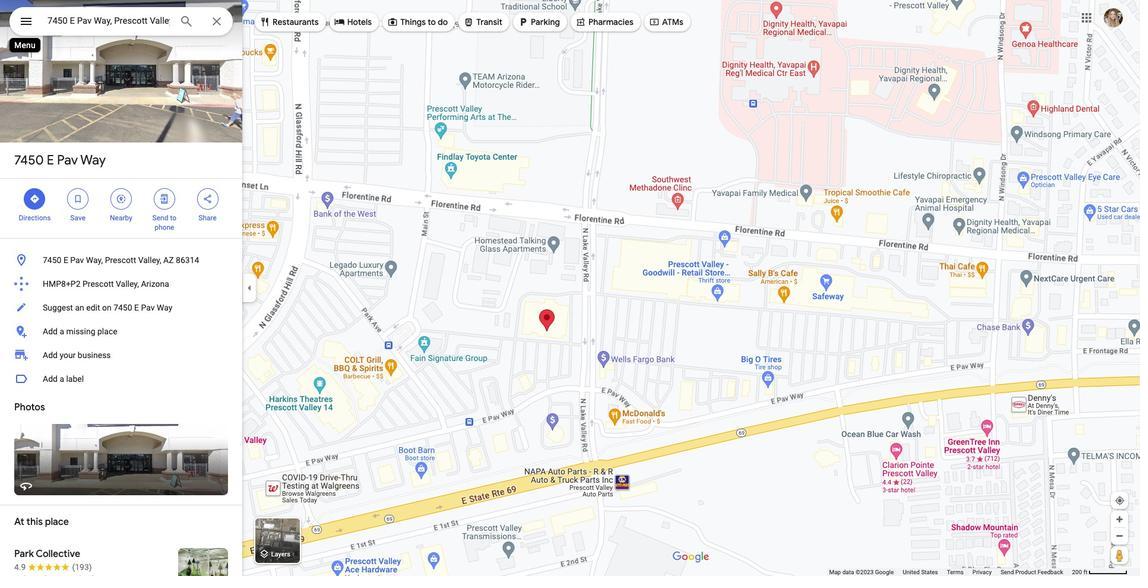 Task type: vqa. For each thing, say whether or not it's contained in the screenshot.
the right to
yes



Task type: locate. For each thing, give the bounding box(es) containing it.
phone
[[155, 223, 174, 232]]

add your business
[[43, 350, 111, 360]]

a left the label
[[60, 374, 64, 384]]

valley, inside button
[[138, 255, 161, 265]]

 hotels
[[334, 15, 372, 29]]

pharmacies
[[589, 17, 634, 27]]


[[463, 15, 474, 29]]

send left product
[[1001, 569, 1014, 576]]

add
[[43, 327, 58, 336], [43, 350, 58, 360], [43, 374, 58, 384]]

1 vertical spatial way
[[157, 303, 172, 312]]


[[575, 15, 586, 29]]

prescott down way,
[[83, 279, 114, 289]]

0 vertical spatial to
[[428, 17, 436, 27]]

google maps element
[[0, 0, 1140, 576]]

0 horizontal spatial send
[[152, 214, 168, 222]]

1 horizontal spatial to
[[428, 17, 436, 27]]

200
[[1072, 569, 1082, 576]]

send product feedback
[[1001, 569, 1063, 576]]

footer
[[829, 568, 1072, 576]]

none field inside 7450 e pav way, prescott valley, az 86314 field
[[48, 14, 170, 28]]

86314
[[176, 255, 199, 265]]

1 vertical spatial a
[[60, 374, 64, 384]]

0 vertical spatial a
[[60, 327, 64, 336]]

way
[[80, 152, 106, 169], [157, 303, 172, 312]]

add a missing place button
[[0, 320, 242, 343]]

hmp8+p2
[[43, 279, 80, 289]]

way down arizona
[[157, 303, 172, 312]]

add left your
[[43, 350, 58, 360]]

0 vertical spatial place
[[97, 327, 117, 336]]

to up phone
[[170, 214, 176, 222]]

united states button
[[903, 568, 938, 576]]

1 vertical spatial place
[[45, 516, 69, 528]]

1 vertical spatial pav
[[70, 255, 84, 265]]

1 vertical spatial valley,
[[116, 279, 139, 289]]

a
[[60, 327, 64, 336], [60, 374, 64, 384]]

1 vertical spatial e
[[63, 255, 68, 265]]

0 horizontal spatial way
[[80, 152, 106, 169]]


[[334, 15, 345, 29]]

2 vertical spatial add
[[43, 374, 58, 384]]

7450 for 7450 e pav way, prescott valley, az 86314
[[43, 255, 61, 265]]

0 horizontal spatial to
[[170, 214, 176, 222]]

send for send to phone
[[152, 214, 168, 222]]

on
[[102, 303, 111, 312]]

0 vertical spatial prescott
[[105, 255, 136, 265]]

to left do
[[428, 17, 436, 27]]


[[19, 13, 33, 30]]

footer containing map data ©2023 google
[[829, 568, 1072, 576]]

e for way
[[47, 152, 54, 169]]

missing
[[66, 327, 95, 336]]

2 vertical spatial 7450
[[114, 303, 132, 312]]

1 vertical spatial 7450
[[43, 255, 61, 265]]

 restaurants
[[260, 15, 319, 29]]

way inside button
[[157, 303, 172, 312]]

collective
[[36, 548, 80, 560]]

pav up 
[[57, 152, 78, 169]]

send
[[152, 214, 168, 222], [1001, 569, 1014, 576]]

1 horizontal spatial way
[[157, 303, 172, 312]]

7450 for 7450 e pav way
[[14, 152, 44, 169]]

0 vertical spatial 7450
[[14, 152, 44, 169]]

None field
[[48, 14, 170, 28]]

add a label button
[[0, 367, 242, 391]]

7450 E Pav Way, Prescott Valley, AZ 86314 field
[[10, 7, 233, 36]]


[[387, 15, 398, 29]]

4.9
[[14, 562, 26, 572]]

united
[[903, 569, 920, 576]]

valley,
[[138, 255, 161, 265], [116, 279, 139, 289]]


[[29, 192, 40, 205]]

1 horizontal spatial send
[[1001, 569, 1014, 576]]

0 vertical spatial e
[[47, 152, 54, 169]]

7450 right on
[[114, 303, 132, 312]]

0 horizontal spatial place
[[45, 516, 69, 528]]

pav
[[57, 152, 78, 169], [70, 255, 84, 265], [141, 303, 155, 312]]

place
[[97, 327, 117, 336], [45, 516, 69, 528]]

az
[[163, 255, 174, 265]]

0 vertical spatial valley,
[[138, 255, 161, 265]]

add down suggest
[[43, 327, 58, 336]]

valley, left az
[[138, 255, 161, 265]]

zoom in image
[[1115, 515, 1124, 524]]

0 horizontal spatial e
[[47, 152, 54, 169]]

add left the label
[[43, 374, 58, 384]]

to inside the  things to do
[[428, 17, 436, 27]]

send inside send to phone
[[152, 214, 168, 222]]

prescott up hmp8+p2 prescott valley, arizona button
[[105, 255, 136, 265]]

 transit
[[463, 15, 503, 29]]

7450 e pav way, prescott valley, az 86314 button
[[0, 248, 242, 272]]

a left missing
[[60, 327, 64, 336]]

2 vertical spatial pav
[[141, 303, 155, 312]]

send product feedback button
[[1001, 568, 1063, 576]]

google account: michelle dermenjian  
(michelle.dermenjian@adept.ai) image
[[1104, 8, 1123, 27]]

1 vertical spatial to
[[170, 214, 176, 222]]

data
[[843, 569, 854, 576]]

7450
[[14, 152, 44, 169], [43, 255, 61, 265], [114, 303, 132, 312]]

way up 
[[80, 152, 106, 169]]

7450 up hmp8+p2
[[43, 255, 61, 265]]


[[260, 15, 270, 29]]

collapse side panel image
[[243, 282, 256, 295]]

7450 e pav way, prescott valley, az 86314
[[43, 255, 199, 265]]

send for send product feedback
[[1001, 569, 1014, 576]]

pav for way,
[[70, 255, 84, 265]]

place right this on the left of page
[[45, 516, 69, 528]]

1 horizontal spatial e
[[63, 255, 68, 265]]

1 vertical spatial send
[[1001, 569, 1014, 576]]

0 vertical spatial pav
[[57, 152, 78, 169]]

3 add from the top
[[43, 374, 58, 384]]

feedback
[[1038, 569, 1063, 576]]


[[116, 192, 126, 205]]

2 add from the top
[[43, 350, 58, 360]]

place inside add a missing place button
[[97, 327, 117, 336]]


[[73, 192, 83, 205]]

pav for way
[[57, 152, 78, 169]]

2 vertical spatial e
[[134, 303, 139, 312]]

0 vertical spatial add
[[43, 327, 58, 336]]

2 a from the top
[[60, 374, 64, 384]]

7450 up 
[[14, 152, 44, 169]]

pav left way,
[[70, 255, 84, 265]]

add a label
[[43, 374, 84, 384]]

at
[[14, 516, 24, 528]]

1 a from the top
[[60, 327, 64, 336]]

privacy
[[973, 569, 992, 576]]


[[518, 15, 529, 29]]

1 add from the top
[[43, 327, 58, 336]]

terms
[[947, 569, 964, 576]]

to
[[428, 17, 436, 27], [170, 214, 176, 222]]

valley, up suggest an edit on 7450 e pav way button
[[116, 279, 139, 289]]

prescott
[[105, 255, 136, 265], [83, 279, 114, 289]]

pav down arizona
[[141, 303, 155, 312]]

directions
[[19, 214, 51, 222]]

add a missing place
[[43, 327, 117, 336]]

photos
[[14, 401, 45, 413]]

your
[[60, 350, 76, 360]]

1 vertical spatial add
[[43, 350, 58, 360]]

e
[[47, 152, 54, 169], [63, 255, 68, 265], [134, 303, 139, 312]]

 atms
[[649, 15, 684, 29]]

hotels
[[347, 17, 372, 27]]

 things to do
[[387, 15, 448, 29]]

1 vertical spatial prescott
[[83, 279, 114, 289]]

1 horizontal spatial place
[[97, 327, 117, 336]]

place down suggest an edit on 7450 e pav way
[[97, 327, 117, 336]]

google
[[875, 569, 894, 576]]

a for missing
[[60, 327, 64, 336]]

0 vertical spatial send
[[152, 214, 168, 222]]

send up phone
[[152, 214, 168, 222]]


[[159, 192, 170, 205]]

label
[[66, 374, 84, 384]]

©2023
[[856, 569, 874, 576]]

2 horizontal spatial e
[[134, 303, 139, 312]]

terms button
[[947, 568, 964, 576]]

send inside button
[[1001, 569, 1014, 576]]

ft
[[1084, 569, 1088, 576]]

suggest an edit on 7450 e pav way
[[43, 303, 172, 312]]



Task type: describe. For each thing, give the bounding box(es) containing it.
arizona
[[141, 279, 169, 289]]

4.9 stars 193 reviews image
[[14, 561, 92, 573]]

product
[[1016, 569, 1036, 576]]

7450 e pav way main content
[[0, 0, 242, 576]]

add for add a label
[[43, 374, 58, 384]]

add your business link
[[0, 343, 242, 367]]

send to phone
[[152, 214, 176, 232]]

privacy button
[[973, 568, 992, 576]]

suggest an edit on 7450 e pav way button
[[0, 296, 242, 320]]

footer inside google maps element
[[829, 568, 1072, 576]]

things
[[400, 17, 426, 27]]

nearby
[[110, 214, 132, 222]]

save
[[70, 214, 86, 222]]

park
[[14, 548, 34, 560]]

atms
[[662, 17, 684, 27]]

this
[[26, 516, 43, 528]]

edit
[[86, 303, 100, 312]]

to inside send to phone
[[170, 214, 176, 222]]

parking
[[531, 17, 560, 27]]

transit
[[476, 17, 503, 27]]

add for add a missing place
[[43, 327, 58, 336]]

zoom out image
[[1115, 532, 1124, 540]]

a for label
[[60, 374, 64, 384]]

e for way,
[[63, 255, 68, 265]]

united states
[[903, 569, 938, 576]]

 pharmacies
[[575, 15, 634, 29]]

prescott inside button
[[105, 255, 136, 265]]

business
[[78, 350, 111, 360]]

valley, inside button
[[116, 279, 139, 289]]

do
[[438, 17, 448, 27]]


[[202, 192, 213, 205]]

map
[[829, 569, 841, 576]]

hmp8+p2 prescott valley, arizona button
[[0, 272, 242, 296]]

prescott inside button
[[83, 279, 114, 289]]

(193)
[[72, 562, 92, 572]]

restaurants
[[273, 17, 319, 27]]

actions for 7450 e pav way region
[[0, 179, 242, 238]]


[[649, 15, 660, 29]]

 button
[[10, 7, 43, 38]]

map data ©2023 google
[[829, 569, 894, 576]]

at this place
[[14, 516, 69, 528]]

way,
[[86, 255, 103, 265]]

 parking
[[518, 15, 560, 29]]

200 ft
[[1072, 569, 1088, 576]]

show street view coverage image
[[1111, 546, 1128, 564]]

0 vertical spatial way
[[80, 152, 106, 169]]

add for add your business
[[43, 350, 58, 360]]

layers
[[271, 551, 290, 558]]

an
[[75, 303, 84, 312]]

 search field
[[10, 7, 233, 38]]

200 ft button
[[1072, 569, 1128, 576]]

share
[[199, 214, 217, 222]]

park collective
[[14, 548, 80, 560]]

7450 e pav way
[[14, 152, 106, 169]]

hmp8+p2 prescott valley, arizona
[[43, 279, 169, 289]]

suggest
[[43, 303, 73, 312]]

show your location image
[[1115, 495, 1125, 506]]

states
[[921, 569, 938, 576]]



